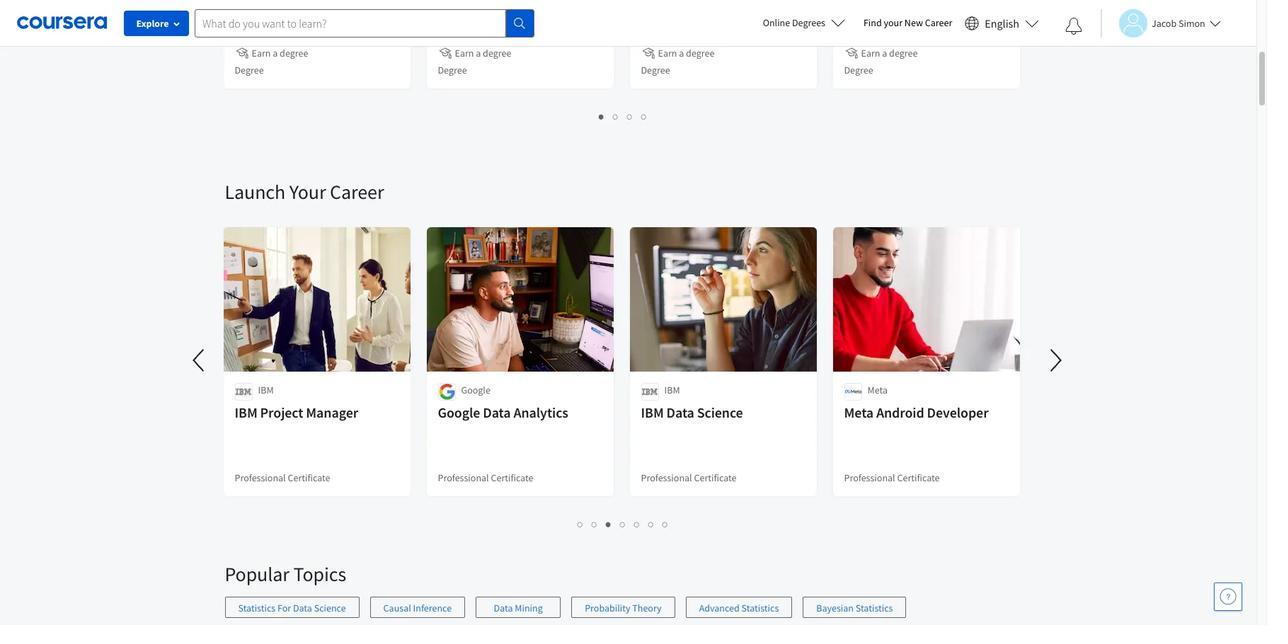 Task type: vqa. For each thing, say whether or not it's contained in the screenshot.
fourth Certificate from left
yes



Task type: locate. For each thing, give the bounding box(es) containing it.
2 degree from the left
[[438, 64, 467, 76]]

4 button for first list from the top of the page's 3 button
[[637, 108, 651, 125]]

of for applied
[[278, 0, 290, 13]]

professional certificate down android
[[844, 472, 940, 484]]

analytics
[[641, 16, 696, 33], [514, 404, 569, 421]]

0 vertical spatial 2 button
[[609, 108, 623, 125]]

0 vertical spatial 1
[[599, 110, 605, 123]]

professional certificate
[[235, 472, 330, 484], [438, 472, 534, 484], [641, 472, 737, 484], [844, 472, 940, 484]]

3 degree from the left
[[686, 47, 715, 59]]

2 horizontal spatial master
[[844, 0, 885, 13]]

science
[[699, 0, 745, 13], [235, 16, 281, 33], [844, 16, 890, 33], [938, 16, 984, 33], [697, 404, 743, 421], [314, 602, 346, 615]]

analytics inside launch your career carousel 'element'
[[514, 404, 569, 421]]

of inside master of science in data analytics engineering
[[685, 0, 697, 13]]

master
[[235, 0, 275, 13], [641, 0, 682, 13], [844, 0, 885, 13]]

professional certificate down google data analytics
[[438, 472, 534, 484]]

earn
[[252, 47, 271, 59], [455, 47, 474, 59], [658, 47, 677, 59], [861, 47, 881, 59]]

science inside launch your career carousel 'element'
[[697, 404, 743, 421]]

1
[[599, 110, 605, 123], [578, 518, 584, 531]]

1 vertical spatial career
[[330, 179, 384, 205]]

1 vertical spatial 3 button
[[602, 516, 616, 533]]

meta
[[868, 384, 888, 397], [844, 404, 874, 421]]

4 inside launch your career carousel 'element'
[[620, 518, 626, 531]]

meta image
[[844, 383, 862, 401]]

professional certificate up "7"
[[641, 472, 737, 484]]

developer
[[927, 404, 989, 421]]

0 vertical spatial 3
[[627, 110, 633, 123]]

2 certificate from the left
[[491, 472, 534, 484]]

0 horizontal spatial master
[[235, 0, 275, 13]]

1 degree from the left
[[235, 64, 264, 76]]

3 earn a degree from the left
[[658, 47, 715, 59]]

meta down meta image
[[844, 404, 874, 421]]

0 vertical spatial 1 button
[[595, 108, 609, 125]]

1 horizontal spatial ibm image
[[641, 383, 659, 401]]

google data analytics
[[438, 404, 569, 421]]

certificate
[[288, 472, 330, 484], [491, 472, 534, 484], [694, 472, 737, 484], [898, 472, 940, 484]]

a
[[273, 47, 278, 59], [476, 47, 481, 59], [679, 47, 684, 59], [883, 47, 888, 59]]

1 horizontal spatial in
[[893, 16, 905, 33]]

ibm image
[[235, 383, 252, 401], [641, 383, 659, 401]]

master for master of science in data analytics engineering
[[641, 0, 682, 13]]

4 earn from the left
[[861, 47, 881, 59]]

1 horizontal spatial 1
[[599, 110, 605, 123]]

0 vertical spatial 4
[[642, 110, 647, 123]]

1 horizontal spatial 1 button
[[595, 108, 609, 125]]

science inside master of science in data analytics engineering
[[699, 0, 745, 13]]

3 earn from the left
[[658, 47, 677, 59]]

2 list from the top
[[225, 516, 1022, 533]]

professional certificate for developer
[[844, 472, 940, 484]]

6
[[649, 518, 654, 531]]

earn a degree for master of applied data science
[[252, 47, 308, 59]]

statistics for data science link
[[225, 597, 359, 618]]

4 certificate from the left
[[898, 472, 940, 484]]

simon
[[1179, 17, 1206, 29]]

professional certificate down project
[[235, 472, 330, 484]]

popular
[[225, 562, 290, 587]]

2 inside launch your career carousel 'element'
[[592, 518, 598, 531]]

1 vertical spatial 1
[[578, 518, 584, 531]]

statistics
[[238, 602, 276, 615], [742, 602, 779, 615], [856, 602, 893, 615]]

meta for meta android developer
[[844, 404, 874, 421]]

career inside launch your career carousel 'element'
[[330, 179, 384, 205]]

professional certificate for manager
[[235, 472, 330, 484]]

2 professional certificate from the left
[[438, 472, 534, 484]]

career right your
[[330, 179, 384, 205]]

google for google
[[461, 384, 491, 397]]

earn a degree for master of computer science in data science
[[861, 47, 918, 59]]

master inside master of applied data science
[[235, 0, 275, 13]]

3 button
[[623, 108, 637, 125], [602, 516, 616, 533]]

ibm image up ibm project manager
[[235, 383, 252, 401]]

of inside "master of computer science in data science"
[[888, 0, 900, 13]]

project
[[260, 404, 303, 421]]

career
[[925, 16, 953, 29], [330, 179, 384, 205]]

1 inside launch your career carousel 'element'
[[578, 518, 584, 531]]

professional
[[235, 472, 286, 484], [438, 472, 489, 484], [641, 472, 692, 484], [844, 472, 896, 484]]

find your new career link
[[857, 14, 960, 32]]

1 for 2 button related to first list from the top of the page's 3 button's 1 button
[[599, 110, 605, 123]]

1 vertical spatial 3
[[606, 518, 612, 531]]

show notifications image
[[1066, 18, 1083, 35]]

in up engineering
[[748, 0, 760, 13]]

statistics inside bayesian statistics link
[[856, 602, 893, 615]]

2 professional from the left
[[438, 472, 489, 484]]

certificate down google data analytics
[[491, 472, 534, 484]]

1 horizontal spatial of
[[685, 0, 697, 13]]

1 vertical spatial in
[[893, 16, 905, 33]]

1 of from the left
[[278, 0, 290, 13]]

1 horizontal spatial analytics
[[641, 16, 696, 33]]

1 button for 3 button associated with list within launch your career carousel 'element'
[[574, 516, 588, 533]]

0 vertical spatial career
[[925, 16, 953, 29]]

of
[[278, 0, 290, 13], [685, 0, 697, 13], [888, 0, 900, 13]]

list containing statistics for data science
[[225, 597, 1032, 625]]

1 horizontal spatial master
[[641, 0, 682, 13]]

0 horizontal spatial 1 button
[[574, 516, 588, 533]]

master inside "master of computer science in data science"
[[844, 0, 885, 13]]

popular topics
[[225, 562, 346, 587]]

ibm image for ibm data science
[[641, 383, 659, 401]]

list
[[225, 108, 1022, 125], [225, 516, 1022, 533], [225, 597, 1032, 625]]

professional certificate for science
[[641, 472, 737, 484]]

1 horizontal spatial 2
[[613, 110, 619, 123]]

3 statistics from the left
[[856, 602, 893, 615]]

0 horizontal spatial 2 button
[[588, 516, 602, 533]]

online degrees
[[763, 16, 826, 29]]

explore button
[[124, 11, 189, 36]]

statistics inside advanced statistics link
[[742, 602, 779, 615]]

4 for 4 button for 3 button associated with list within launch your career carousel 'element'
[[620, 518, 626, 531]]

certificate for developer
[[898, 472, 940, 484]]

online
[[763, 16, 790, 29]]

next slide image
[[1039, 343, 1073, 377]]

master of science in data analytics engineering
[[641, 0, 790, 33]]

google
[[461, 384, 491, 397], [438, 404, 480, 421]]

ibm project manager
[[235, 404, 358, 421]]

1 vertical spatial google
[[438, 404, 480, 421]]

android
[[877, 404, 925, 421]]

3 inside launch your career carousel 'element'
[[606, 518, 612, 531]]

4 degree from the left
[[890, 47, 918, 59]]

statistics left for
[[238, 602, 276, 615]]

meta right meta image
[[868, 384, 888, 397]]

launch your career carousel element
[[182, 137, 1073, 545]]

a for master of science in data analytics engineering
[[679, 47, 684, 59]]

3 professional from the left
[[641, 472, 692, 484]]

0 horizontal spatial of
[[278, 0, 290, 13]]

ibm data science
[[641, 404, 743, 421]]

0 vertical spatial meta
[[868, 384, 888, 397]]

3 list from the top
[[225, 597, 1032, 625]]

data inside "master of computer science in data science"
[[907, 16, 935, 33]]

science inside statistics for data science link
[[314, 602, 346, 615]]

0 horizontal spatial 4
[[620, 518, 626, 531]]

0 vertical spatial google
[[461, 384, 491, 397]]

1 horizontal spatial 3
[[627, 110, 633, 123]]

3 degree from the left
[[641, 64, 670, 76]]

2
[[613, 110, 619, 123], [592, 518, 598, 531]]

degree for master of science in data analytics engineering
[[686, 47, 715, 59]]

statistics right advanced
[[742, 602, 779, 615]]

earn for master of computer science in data science
[[861, 47, 881, 59]]

of for computer
[[888, 0, 900, 13]]

1 vertical spatial list
[[225, 516, 1022, 533]]

1 horizontal spatial 4
[[642, 110, 647, 123]]

0 vertical spatial 4 button
[[637, 108, 651, 125]]

1 horizontal spatial 4 button
[[637, 108, 651, 125]]

1 a from the left
[[273, 47, 278, 59]]

google for google data analytics
[[438, 404, 480, 421]]

of for science
[[685, 0, 697, 13]]

of inside master of applied data science
[[278, 0, 290, 13]]

0 vertical spatial 2
[[613, 110, 619, 123]]

0 horizontal spatial analytics
[[514, 404, 569, 421]]

certificate down ibm data science
[[694, 472, 737, 484]]

data
[[342, 0, 370, 13], [762, 0, 790, 13], [907, 16, 935, 33], [483, 404, 511, 421], [667, 404, 695, 421], [293, 602, 312, 615], [494, 602, 513, 615]]

google right google "icon"
[[461, 384, 491, 397]]

ibm
[[258, 384, 274, 397], [665, 384, 680, 397], [235, 404, 258, 421], [641, 404, 664, 421]]

2 statistics from the left
[[742, 602, 779, 615]]

1 statistics from the left
[[238, 602, 276, 615]]

1 horizontal spatial 2 button
[[609, 108, 623, 125]]

statistics right bayesian
[[856, 602, 893, 615]]

causal
[[384, 602, 411, 615]]

earn for master of science in data analytics engineering
[[658, 47, 677, 59]]

certificate for analytics
[[491, 472, 534, 484]]

What do you want to learn? text field
[[195, 9, 506, 37]]

in
[[748, 0, 760, 13], [893, 16, 905, 33]]

jacob
[[1152, 17, 1177, 29]]

degree
[[280, 47, 308, 59], [483, 47, 512, 59], [686, 47, 715, 59], [890, 47, 918, 59]]

4 button
[[637, 108, 651, 125], [616, 516, 630, 533]]

meta android developer
[[844, 404, 989, 421]]

1 ibm image from the left
[[235, 383, 252, 401]]

0 vertical spatial in
[[748, 0, 760, 13]]

online degrees button
[[752, 7, 857, 38]]

1 vertical spatial 2
[[592, 518, 598, 531]]

1 horizontal spatial statistics
[[742, 602, 779, 615]]

google image
[[438, 383, 456, 401]]

0 vertical spatial analytics
[[641, 16, 696, 33]]

3
[[627, 110, 633, 123], [606, 518, 612, 531]]

statistics for advanced statistics
[[742, 602, 779, 615]]

manager
[[306, 404, 358, 421]]

certificate down ibm project manager
[[288, 472, 330, 484]]

3 button for first list from the top of the page
[[623, 108, 637, 125]]

2 button
[[609, 108, 623, 125], [588, 516, 602, 533]]

earn a degree
[[252, 47, 308, 59], [455, 47, 512, 59], [658, 47, 715, 59], [861, 47, 918, 59]]

1 master from the left
[[235, 0, 275, 13]]

1 earn a degree from the left
[[252, 47, 308, 59]]

professional certificate for analytics
[[438, 472, 534, 484]]

1 professional certificate from the left
[[235, 472, 330, 484]]

0 horizontal spatial ibm image
[[235, 383, 252, 401]]

2 horizontal spatial of
[[888, 0, 900, 13]]

4
[[642, 110, 647, 123], [620, 518, 626, 531]]

0 vertical spatial list
[[225, 108, 1022, 125]]

engineering
[[699, 16, 771, 33]]

0 horizontal spatial 3
[[606, 518, 612, 531]]

2 a from the left
[[476, 47, 481, 59]]

google down google "icon"
[[438, 404, 480, 421]]

probability
[[585, 602, 631, 615]]

1 earn from the left
[[252, 47, 271, 59]]

ibm image up ibm data science
[[641, 383, 659, 401]]

4 earn a degree from the left
[[861, 47, 918, 59]]

1 professional from the left
[[235, 472, 286, 484]]

0 horizontal spatial career
[[330, 179, 384, 205]]

4 degree from the left
[[844, 64, 874, 76]]

0 horizontal spatial 1
[[578, 518, 584, 531]]

4 a from the left
[[883, 47, 888, 59]]

applied
[[293, 0, 339, 13]]

0 horizontal spatial 3 button
[[602, 516, 616, 533]]

0 vertical spatial 3 button
[[623, 108, 637, 125]]

0 horizontal spatial in
[[748, 0, 760, 13]]

1 vertical spatial 4
[[620, 518, 626, 531]]

3 of from the left
[[888, 0, 900, 13]]

2 earn from the left
[[455, 47, 474, 59]]

2 ibm image from the left
[[641, 383, 659, 401]]

find
[[864, 16, 882, 29]]

professional for ibm project manager
[[235, 472, 286, 484]]

degree
[[235, 64, 264, 76], [438, 64, 467, 76], [641, 64, 670, 76], [844, 64, 874, 76]]

1 button
[[595, 108, 609, 125], [574, 516, 588, 533]]

3 certificate from the left
[[694, 472, 737, 484]]

1 horizontal spatial 3 button
[[623, 108, 637, 125]]

2 of from the left
[[685, 0, 697, 13]]

0 horizontal spatial statistics
[[238, 602, 276, 615]]

in left new
[[893, 16, 905, 33]]

master inside master of science in data analytics engineering
[[641, 0, 682, 13]]

None search field
[[195, 9, 535, 37]]

chevron down image
[[54, 21, 64, 31]]

certificate down meta android developer
[[898, 472, 940, 484]]

3 master from the left
[[844, 0, 885, 13]]

1 certificate from the left
[[288, 472, 330, 484]]

1 vertical spatial 2 button
[[588, 516, 602, 533]]

2 master from the left
[[641, 0, 682, 13]]

7 button
[[659, 516, 673, 533]]

0 horizontal spatial 2
[[592, 518, 598, 531]]

4 professional certificate from the left
[[844, 472, 940, 484]]

4 professional from the left
[[844, 472, 896, 484]]

1 vertical spatial 4 button
[[616, 516, 630, 533]]

inference
[[413, 602, 452, 615]]

1 horizontal spatial career
[[925, 16, 953, 29]]

2 horizontal spatial statistics
[[856, 602, 893, 615]]

1 degree from the left
[[280, 47, 308, 59]]

6 button
[[644, 516, 659, 533]]

3 professional certificate from the left
[[641, 472, 737, 484]]

1 vertical spatial 1 button
[[574, 516, 588, 533]]

earn a degree for master of science in data analytics engineering
[[658, 47, 715, 59]]

topics
[[293, 562, 346, 587]]

1 vertical spatial analytics
[[514, 404, 569, 421]]

certificate for science
[[694, 472, 737, 484]]

career down "computer"
[[925, 16, 953, 29]]

1 vertical spatial meta
[[844, 404, 874, 421]]

3 a from the left
[[679, 47, 684, 59]]

2 vertical spatial list
[[225, 597, 1032, 625]]

0 horizontal spatial 4 button
[[616, 516, 630, 533]]

advanced statistics
[[699, 602, 779, 615]]

in inside master of science in data analytics engineering
[[748, 0, 760, 13]]



Task type: describe. For each thing, give the bounding box(es) containing it.
help center image
[[1220, 588, 1237, 605]]

degree for master of computer science in data science
[[890, 47, 918, 59]]

analytics inside master of science in data analytics engineering
[[641, 16, 696, 33]]

professional for meta android developer
[[844, 472, 896, 484]]

degree for master of applied data science
[[235, 64, 264, 76]]

your
[[884, 16, 903, 29]]

english
[[985, 16, 1020, 30]]

2 button for 3 button associated with list within launch your career carousel 'element''s 1 button
[[588, 516, 602, 533]]

master of computer science in data science
[[844, 0, 984, 33]]

bayesian
[[817, 602, 854, 615]]

2 button for first list from the top of the page's 3 button's 1 button
[[609, 108, 623, 125]]

professional for ibm data science
[[641, 472, 692, 484]]

advanced
[[699, 602, 740, 615]]

mining
[[515, 602, 543, 615]]

a for master of computer science in data science
[[883, 47, 888, 59]]

probability theory
[[585, 602, 662, 615]]

in inside "master of computer science in data science"
[[893, 16, 905, 33]]

ibm image for ibm project manager
[[235, 383, 252, 401]]

2 degree from the left
[[483, 47, 512, 59]]

2 earn a degree from the left
[[455, 47, 512, 59]]

a for master of applied data science
[[273, 47, 278, 59]]

theory
[[633, 602, 662, 615]]

data inside master of applied data science
[[342, 0, 370, 13]]

bayesian statistics link
[[803, 597, 907, 618]]

statistics inside statistics for data science link
[[238, 602, 276, 615]]

master of applied data science
[[235, 0, 370, 33]]

launch
[[225, 179, 286, 205]]

explore
[[136, 17, 169, 30]]

3 for 3 button associated with list within launch your career carousel 'element'
[[606, 518, 612, 531]]

jacob simon
[[1152, 17, 1206, 29]]

degree for master of computer science in data science
[[844, 64, 874, 76]]

7
[[663, 518, 669, 531]]

statistics for data science
[[238, 602, 346, 615]]

meta for meta
[[868, 384, 888, 397]]

degree for master of science in data analytics engineering
[[641, 64, 670, 76]]

3 for first list from the top of the page's 3 button
[[627, 110, 633, 123]]

coursera image
[[17, 12, 107, 34]]

master for master of computer science in data science
[[844, 0, 885, 13]]

5 button
[[630, 516, 644, 533]]

science inside master of applied data science
[[235, 16, 281, 33]]

3 button for list within launch your career carousel 'element'
[[602, 516, 616, 533]]

causal inference
[[384, 602, 452, 615]]

certificate for manager
[[288, 472, 330, 484]]

computer
[[903, 0, 963, 13]]

4 button for 3 button associated with list within launch your career carousel 'element'
[[616, 516, 630, 533]]

list inside launch your career carousel 'element'
[[225, 516, 1022, 533]]

master for master of applied data science
[[235, 0, 275, 13]]

advanced statistics link
[[686, 597, 793, 618]]

your
[[289, 179, 326, 205]]

2 for 3 button associated with list within launch your career carousel 'element'
[[592, 518, 598, 531]]

2 for first list from the top of the page's 3 button
[[613, 110, 619, 123]]

causal inference link
[[370, 597, 465, 618]]

probability theory link
[[572, 597, 675, 618]]

data mining link
[[476, 597, 561, 618]]

data mining
[[494, 602, 543, 615]]

data inside master of science in data analytics engineering
[[762, 0, 790, 13]]

1 button for first list from the top of the page's 3 button
[[595, 108, 609, 125]]

english button
[[960, 0, 1045, 46]]

career inside the find your new career link
[[925, 16, 953, 29]]

4 for first list from the top of the page's 3 button's 4 button
[[642, 110, 647, 123]]

earn for master of applied data science
[[252, 47, 271, 59]]

new
[[905, 16, 923, 29]]

1 list from the top
[[225, 108, 1022, 125]]

professional for google data analytics
[[438, 472, 489, 484]]

bayesian statistics
[[817, 602, 893, 615]]

degrees
[[792, 16, 826, 29]]

jacob simon button
[[1101, 9, 1221, 37]]

previous slide image
[[182, 343, 216, 377]]

find your new career
[[864, 16, 953, 29]]

launch your career
[[225, 179, 384, 205]]

1 for 2 button for 3 button associated with list within launch your career carousel 'element''s 1 button
[[578, 518, 584, 531]]

degree for master of applied data science
[[280, 47, 308, 59]]

statistics for bayesian statistics
[[856, 602, 893, 615]]

for
[[278, 602, 291, 615]]

5
[[635, 518, 640, 531]]



